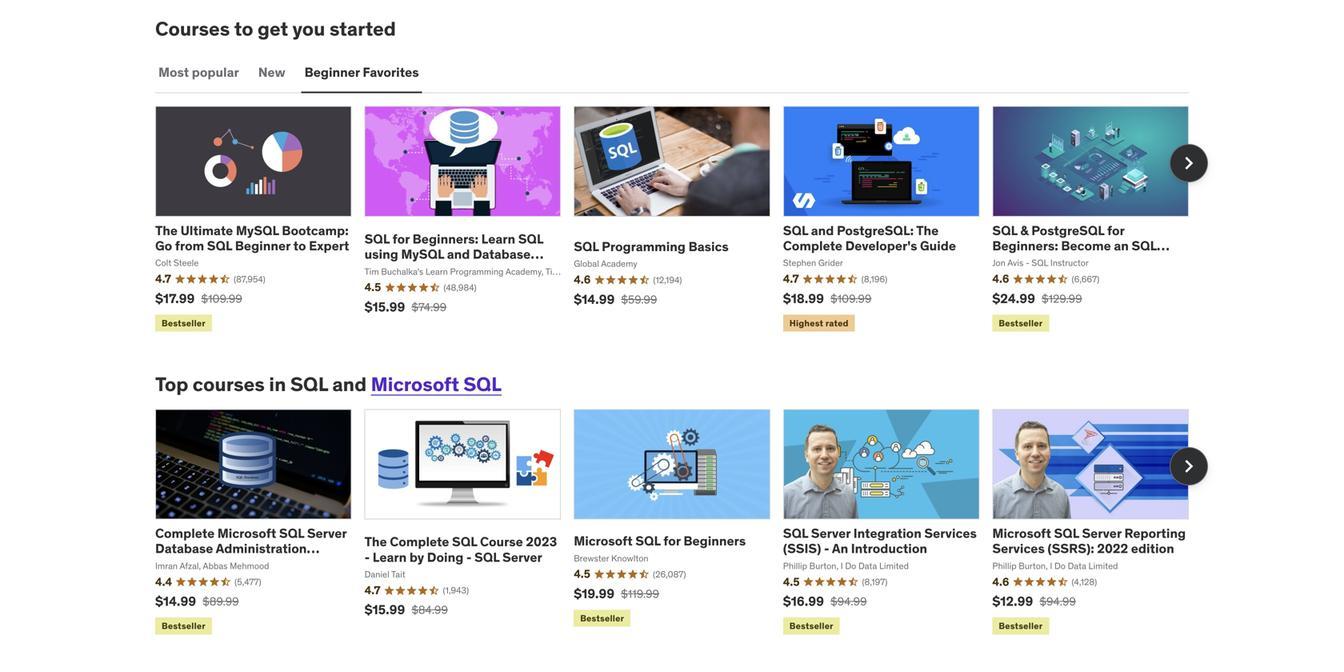 Task type: describe. For each thing, give the bounding box(es) containing it.
learn inside the sql for beginners: learn sql using mysql and database design
[[481, 231, 515, 247]]

server inside complete microsoft sql server database administration course
[[307, 525, 347, 542]]

microsoft inside complete microsoft sql server database administration course
[[217, 525, 276, 542]]

learn inside the complete sql course 2023 - learn by doing - sql server
[[373, 549, 407, 566]]

microsoft inside microsoft sql server reporting services (ssrs): 2022 edition
[[992, 525, 1051, 542]]

the for 2023
[[365, 534, 387, 550]]

sql inside sql and postgresql: the complete developer's guide
[[783, 222, 808, 239]]

the inside sql and postgresql: the complete developer's guide
[[916, 222, 939, 239]]

beginner inside button
[[305, 64, 360, 80]]

database inside the sql for beginners: learn sql using mysql and database design
[[473, 246, 531, 263]]

integration
[[853, 525, 922, 542]]

sql inside microsoft sql server reporting services (ssrs): 2022 edition
[[1054, 525, 1079, 542]]

expert inside sql & postgresql for beginners: become an sql expert
[[992, 253, 1033, 269]]

using
[[365, 246, 398, 263]]

- for learn
[[365, 549, 370, 566]]

an
[[832, 541, 848, 557]]

the ultimate mysql bootcamp: go from sql beginner to expert
[[155, 222, 349, 254]]

the complete sql course 2023 - learn by doing - sql server link
[[365, 534, 557, 566]]

carousel element containing the ultimate mysql bootcamp: go from sql beginner to expert
[[155, 106, 1208, 335]]

programming
[[602, 238, 686, 255]]

services inside microsoft sql server reporting services (ssrs): 2022 edition
[[992, 541, 1045, 557]]

the ultimate mysql bootcamp: go from sql beginner to expert link
[[155, 222, 349, 254]]

microsoft sql for beginners
[[574, 533, 746, 549]]

guide
[[920, 238, 956, 254]]

microsoft sql server reporting services (ssrs): 2022 edition link
[[992, 525, 1186, 557]]

beginners: inside the sql for beginners: learn sql using mysql and database design
[[413, 231, 479, 247]]

courses
[[193, 373, 265, 397]]

new button
[[255, 53, 289, 92]]

get
[[258, 17, 288, 41]]

go
[[155, 238, 172, 254]]

most popular
[[158, 64, 239, 80]]

beginners: inside sql & postgresql for beginners: become an sql expert
[[992, 238, 1058, 254]]

beginner favorites button
[[301, 53, 422, 92]]

sql server integration services (ssis) - an introduction link
[[783, 525, 977, 557]]

sql & postgresql for beginners: become an sql expert
[[992, 222, 1157, 269]]

next image
[[1176, 151, 1202, 176]]

carousel element containing complete microsoft sql server database administration course
[[155, 409, 1208, 638]]

top courses in sql and microsoft sql
[[155, 373, 502, 397]]

ultimate
[[181, 222, 233, 239]]

sql programming basics link
[[574, 238, 729, 255]]

to inside the ultimate mysql bootcamp: go from sql beginner to expert
[[293, 238, 306, 254]]

reporting
[[1124, 525, 1186, 542]]

mysql inside the ultimate mysql bootcamp: go from sql beginner to expert
[[236, 222, 279, 239]]

complete inside the complete sql course 2023 - learn by doing - sql server
[[390, 534, 449, 550]]

course inside complete microsoft sql server database administration course
[[155, 556, 198, 572]]

administration
[[216, 541, 307, 557]]

sql and postgresql: the complete developer's guide
[[783, 222, 956, 254]]

introduction
[[851, 541, 927, 557]]

complete microsoft sql server database administration course
[[155, 525, 347, 572]]

database inside complete microsoft sql server database administration course
[[155, 541, 213, 557]]

by
[[410, 549, 424, 566]]

microsoft sql link
[[371, 373, 502, 397]]

- for an
[[824, 541, 829, 557]]

sql inside sql server integration services (ssis) - an introduction
[[783, 525, 808, 542]]

design
[[365, 261, 407, 278]]



Task type: vqa. For each thing, say whether or not it's contained in the screenshot.
CAROUSEL element to the top
yes



Task type: locate. For each thing, give the bounding box(es) containing it.
for right postgresql
[[1107, 222, 1125, 239]]

become
[[1061, 238, 1111, 254]]

1 vertical spatial course
[[155, 556, 198, 572]]

0 vertical spatial and
[[811, 222, 834, 239]]

1 horizontal spatial the
[[365, 534, 387, 550]]

sql server integration services (ssis) - an introduction
[[783, 525, 977, 557]]

sql inside the ultimate mysql bootcamp: go from sql beginner to expert
[[207, 238, 232, 254]]

the for go
[[155, 222, 178, 239]]

2 horizontal spatial the
[[916, 222, 939, 239]]

the inside the ultimate mysql bootcamp: go from sql beginner to expert
[[155, 222, 178, 239]]

mysql right ultimate in the top of the page
[[236, 222, 279, 239]]

- left the an
[[824, 541, 829, 557]]

0 horizontal spatial the
[[155, 222, 178, 239]]

services left (ssrs): in the bottom of the page
[[992, 541, 1045, 557]]

services inside sql server integration services (ssis) - an introduction
[[924, 525, 977, 542]]

2 horizontal spatial -
[[824, 541, 829, 557]]

- left by on the left bottom of page
[[365, 549, 370, 566]]

beginner down "you"
[[305, 64, 360, 80]]

0 horizontal spatial for
[[392, 231, 410, 247]]

2023
[[526, 534, 557, 550]]

1 vertical spatial learn
[[373, 549, 407, 566]]

1 horizontal spatial course
[[480, 534, 523, 550]]

in
[[269, 373, 286, 397]]

carousel element
[[155, 106, 1208, 335], [155, 409, 1208, 638]]

sql inside complete microsoft sql server database administration course
[[279, 525, 304, 542]]

-
[[824, 541, 829, 557], [365, 549, 370, 566], [466, 549, 472, 566]]

course inside the complete sql course 2023 - learn by doing - sql server
[[480, 534, 523, 550]]

complete microsoft sql server database administration course link
[[155, 525, 347, 572]]

the complete sql course 2023 - learn by doing - sql server
[[365, 534, 557, 566]]

0 vertical spatial mysql
[[236, 222, 279, 239]]

1 horizontal spatial complete
[[390, 534, 449, 550]]

0 horizontal spatial course
[[155, 556, 198, 572]]

sql
[[783, 222, 808, 239], [992, 222, 1018, 239], [365, 231, 390, 247], [518, 231, 543, 247], [207, 238, 232, 254], [1132, 238, 1157, 254], [574, 238, 599, 255], [290, 373, 328, 397], [463, 373, 502, 397], [279, 525, 304, 542], [783, 525, 808, 542], [1054, 525, 1079, 542], [635, 533, 661, 549], [452, 534, 477, 550], [474, 549, 500, 566]]

basics
[[689, 238, 729, 255]]

1 vertical spatial to
[[293, 238, 306, 254]]

0 vertical spatial beginner
[[305, 64, 360, 80]]

popular
[[192, 64, 239, 80]]

favorites
[[363, 64, 419, 80]]

server inside microsoft sql server reporting services (ssrs): 2022 edition
[[1082, 525, 1122, 542]]

to
[[234, 17, 253, 41], [293, 238, 306, 254]]

1 horizontal spatial learn
[[481, 231, 515, 247]]

0 horizontal spatial expert
[[309, 238, 349, 254]]

database
[[473, 246, 531, 263], [155, 541, 213, 557]]

mysql
[[236, 222, 279, 239], [401, 246, 444, 263]]

0 vertical spatial database
[[473, 246, 531, 263]]

the left by on the left bottom of page
[[365, 534, 387, 550]]

0 vertical spatial course
[[480, 534, 523, 550]]

and inside sql and postgresql: the complete developer's guide
[[811, 222, 834, 239]]

2 horizontal spatial complete
[[783, 238, 842, 254]]

from
[[175, 238, 204, 254]]

postgresql
[[1031, 222, 1104, 239]]

1 horizontal spatial and
[[447, 246, 470, 263]]

1 horizontal spatial for
[[663, 533, 681, 549]]

microsoft
[[371, 373, 459, 397], [217, 525, 276, 542], [992, 525, 1051, 542], [574, 533, 633, 549]]

server inside the complete sql course 2023 - learn by doing - sql server
[[502, 549, 542, 566]]

1 horizontal spatial database
[[473, 246, 531, 263]]

0 horizontal spatial services
[[924, 525, 977, 542]]

2 vertical spatial and
[[332, 373, 367, 397]]

0 horizontal spatial -
[[365, 549, 370, 566]]

and left postgresql:
[[811, 222, 834, 239]]

you
[[292, 17, 325, 41]]

complete inside complete microsoft sql server database administration course
[[155, 525, 215, 542]]

beginner
[[305, 64, 360, 80], [235, 238, 290, 254]]

next image
[[1176, 454, 1202, 479]]

for up design
[[392, 231, 410, 247]]

mysql right using
[[401, 246, 444, 263]]

sql and postgresql: the complete developer's guide link
[[783, 222, 956, 254]]

beginner favorites
[[305, 64, 419, 80]]

server right administration
[[307, 525, 347, 542]]

most
[[158, 64, 189, 80]]

and
[[811, 222, 834, 239], [447, 246, 470, 263], [332, 373, 367, 397]]

expert inside the ultimate mysql bootcamp: go from sql beginner to expert
[[309, 238, 349, 254]]

complete inside sql and postgresql: the complete developer's guide
[[783, 238, 842, 254]]

(ssis)
[[783, 541, 821, 557]]

1 horizontal spatial expert
[[992, 253, 1033, 269]]

&
[[1020, 222, 1029, 239]]

0 horizontal spatial and
[[332, 373, 367, 397]]

1 carousel element from the top
[[155, 106, 1208, 335]]

1 horizontal spatial beginner
[[305, 64, 360, 80]]

courses to get you started
[[155, 17, 396, 41]]

0 horizontal spatial beginner
[[235, 238, 290, 254]]

learn
[[481, 231, 515, 247], [373, 549, 407, 566]]

and right the in
[[332, 373, 367, 397]]

microsoft sql for beginners link
[[574, 533, 746, 549]]

sql for beginners: learn sql using mysql and database design
[[365, 231, 543, 278]]

2022
[[1097, 541, 1128, 557]]

0 horizontal spatial learn
[[373, 549, 407, 566]]

1 horizontal spatial mysql
[[401, 246, 444, 263]]

an
[[1114, 238, 1129, 254]]

beginner right ultimate in the top of the page
[[235, 238, 290, 254]]

and right design
[[447, 246, 470, 263]]

postgresql:
[[837, 222, 914, 239]]

server
[[307, 525, 347, 542], [811, 525, 851, 542], [1082, 525, 1122, 542], [502, 549, 542, 566]]

the left ultimate in the top of the page
[[155, 222, 178, 239]]

the
[[155, 222, 178, 239], [916, 222, 939, 239], [365, 534, 387, 550]]

1 vertical spatial beginner
[[235, 238, 290, 254]]

0 horizontal spatial beginners:
[[413, 231, 479, 247]]

mysql inside the sql for beginners: learn sql using mysql and database design
[[401, 246, 444, 263]]

0 vertical spatial to
[[234, 17, 253, 41]]

1 vertical spatial and
[[447, 246, 470, 263]]

0 horizontal spatial to
[[234, 17, 253, 41]]

server right doing
[[502, 549, 542, 566]]

doing
[[427, 549, 463, 566]]

course
[[480, 534, 523, 550], [155, 556, 198, 572]]

for
[[1107, 222, 1125, 239], [392, 231, 410, 247], [663, 533, 681, 549]]

- right doing
[[466, 549, 472, 566]]

(ssrs):
[[1048, 541, 1094, 557]]

beginners: left "become"
[[992, 238, 1058, 254]]

1 horizontal spatial services
[[992, 541, 1045, 557]]

0 vertical spatial carousel element
[[155, 106, 1208, 335]]

services
[[924, 525, 977, 542], [992, 541, 1045, 557]]

server left edition
[[1082, 525, 1122, 542]]

beginners: right using
[[413, 231, 479, 247]]

services right the integration
[[924, 525, 977, 542]]

developer's
[[845, 238, 917, 254]]

top
[[155, 373, 188, 397]]

sql & postgresql for beginners: become an sql expert link
[[992, 222, 1170, 269]]

0 horizontal spatial complete
[[155, 525, 215, 542]]

started
[[330, 17, 396, 41]]

1 horizontal spatial beginners:
[[992, 238, 1058, 254]]

1 horizontal spatial -
[[466, 549, 472, 566]]

server inside sql server integration services (ssis) - an introduction
[[811, 525, 851, 542]]

server left the integration
[[811, 525, 851, 542]]

expert down &
[[992, 253, 1033, 269]]

edition
[[1131, 541, 1174, 557]]

1 horizontal spatial to
[[293, 238, 306, 254]]

expert left using
[[309, 238, 349, 254]]

for inside sql & postgresql for beginners: become an sql expert
[[1107, 222, 1125, 239]]

- inside sql server integration services (ssis) - an introduction
[[824, 541, 829, 557]]

beginners
[[684, 533, 746, 549]]

beginner inside the ultimate mysql bootcamp: go from sql beginner to expert
[[235, 238, 290, 254]]

bootcamp:
[[282, 222, 349, 239]]

1 vertical spatial carousel element
[[155, 409, 1208, 638]]

most popular button
[[155, 53, 242, 92]]

the right postgresql:
[[916, 222, 939, 239]]

new
[[258, 64, 285, 80]]

0 horizontal spatial database
[[155, 541, 213, 557]]

microsoft sql server reporting services (ssrs): 2022 edition
[[992, 525, 1186, 557]]

1 vertical spatial database
[[155, 541, 213, 557]]

1 vertical spatial mysql
[[401, 246, 444, 263]]

sql programming basics
[[574, 238, 729, 255]]

and inside the sql for beginners: learn sql using mysql and database design
[[447, 246, 470, 263]]

courses
[[155, 17, 230, 41]]

beginners:
[[413, 231, 479, 247], [992, 238, 1058, 254]]

2 horizontal spatial and
[[811, 222, 834, 239]]

2 carousel element from the top
[[155, 409, 1208, 638]]

complete
[[783, 238, 842, 254], [155, 525, 215, 542], [390, 534, 449, 550]]

for inside the sql for beginners: learn sql using mysql and database design
[[392, 231, 410, 247]]

for left beginners
[[663, 533, 681, 549]]

the inside the complete sql course 2023 - learn by doing - sql server
[[365, 534, 387, 550]]

0 horizontal spatial mysql
[[236, 222, 279, 239]]

sql for beginners: learn sql using mysql and database design link
[[365, 231, 544, 278]]

expert
[[309, 238, 349, 254], [992, 253, 1033, 269]]

2 horizontal spatial for
[[1107, 222, 1125, 239]]

0 vertical spatial learn
[[481, 231, 515, 247]]



